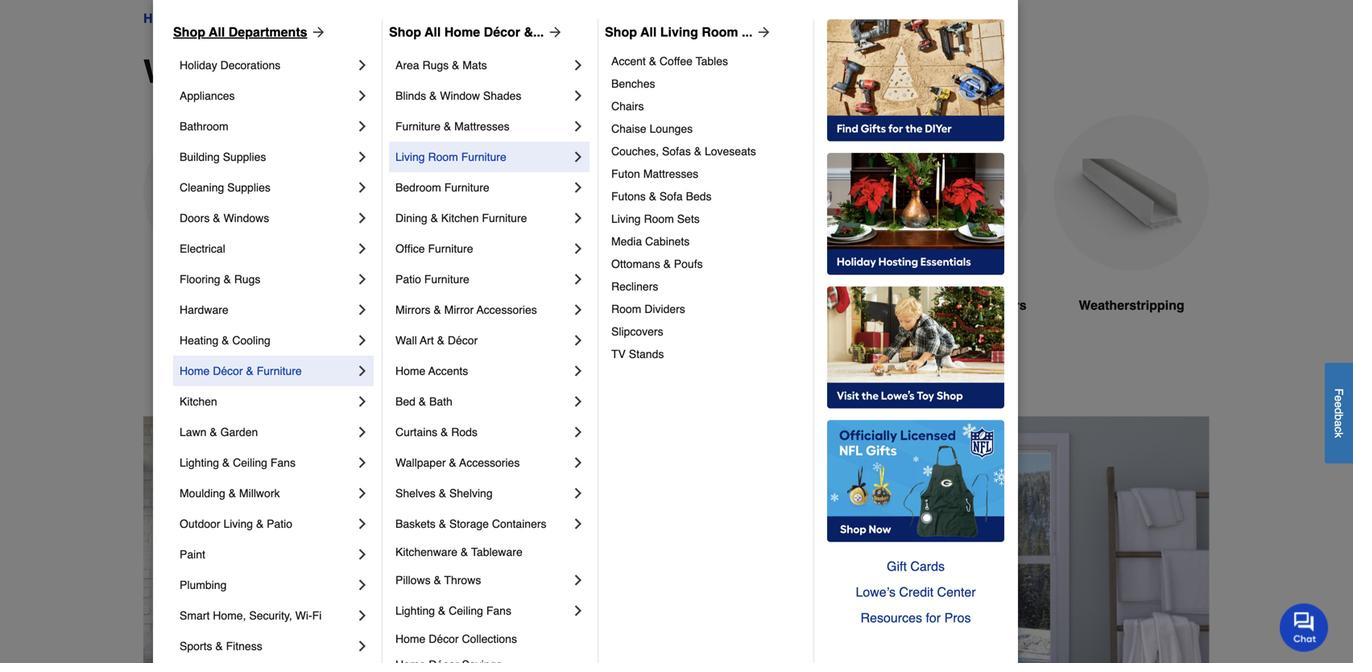 Task type: describe. For each thing, give the bounding box(es) containing it.
& for mirrors & mirror accessories link at the top left
[[434, 304, 441, 317]]

mirror
[[444, 304, 474, 317]]

a piece of white weatherstripping. image
[[1054, 115, 1210, 271]]

chevron right image for living room furniture link
[[570, 149, 587, 165]]

lounges
[[650, 122, 693, 135]]

room inside "link"
[[612, 303, 642, 316]]

chevron right image for doors & windows link
[[355, 210, 371, 226]]

& down "cooling"
[[246, 365, 254, 378]]

containers
[[492, 518, 547, 531]]

slipcovers
[[612, 326, 664, 338]]

windows down cleaning supplies "link"
[[224, 212, 269, 225]]

chairs link
[[612, 95, 802, 118]]

tableware
[[471, 546, 523, 559]]

& for kitchenware & tableware link
[[461, 546, 468, 559]]

wall art & décor link
[[396, 326, 570, 356]]

chevron right image for curtains & rods
[[570, 425, 587, 441]]

& for bed & bath link
[[419, 396, 426, 408]]

shop for shop all home décor &...
[[389, 25, 421, 39]]

shop all departments
[[173, 25, 307, 39]]

recliners
[[612, 280, 659, 293]]

couches, sofas & loveseats link
[[612, 140, 802, 163]]

cleaning
[[180, 181, 224, 194]]

home for home accents
[[396, 365, 426, 378]]

couches, sofas & loveseats
[[612, 145, 756, 158]]

bedroom furniture
[[396, 181, 490, 194]]

tables
[[696, 55, 728, 68]]

wallpaper & accessories link
[[396, 448, 570, 479]]

accent & coffee tables
[[612, 55, 728, 68]]

a blue chamberlain garage door opener with two white light panels. image
[[872, 115, 1028, 271]]

furniture inside home décor & furniture link
[[257, 365, 302, 378]]

a
[[1333, 421, 1346, 427]]

& for wallpaper & accessories "link"
[[449, 457, 457, 470]]

1 vertical spatial lighting
[[396, 605, 435, 618]]

furniture inside the office furniture link
[[428, 243, 473, 255]]

lowe's credit center
[[856, 585, 976, 600]]

chevron right image for home décor & furniture link
[[355, 363, 371, 379]]

décor left collections
[[429, 633, 459, 646]]

storage
[[450, 518, 489, 531]]

living up bedroom
[[396, 151, 425, 164]]

furniture inside furniture & mattresses link
[[396, 120, 441, 133]]

outdoor living & patio link
[[180, 509, 355, 540]]

kitchen link
[[180, 387, 355, 417]]

chevron right image for mirrors & mirror accessories link at the top left
[[570, 302, 587, 318]]

supplies for building supplies
[[223, 151, 266, 164]]

holiday hosting essentials. image
[[827, 153, 1005, 276]]

office
[[396, 243, 425, 255]]

home for home
[[143, 11, 179, 26]]

windows down recliners
[[558, 298, 614, 313]]

& left mats
[[452, 59, 460, 72]]

supplies for cleaning supplies
[[227, 181, 271, 194]]

sports & fitness
[[180, 641, 262, 653]]

accents
[[429, 365, 468, 378]]

exterior doors link
[[143, 115, 300, 354]]

mirrors
[[396, 304, 431, 317]]

& for lighting & ceiling fans link to the right
[[438, 605, 446, 618]]

room dividers link
[[612, 298, 802, 321]]

& down "millwork"
[[256, 518, 264, 531]]

chevron right image for lighting & ceiling fans link to the right
[[570, 603, 587, 620]]

chevron right image for appliances
[[355, 88, 371, 104]]

sports & fitness link
[[180, 632, 355, 662]]

interior doors link
[[326, 115, 482, 354]]

accent & coffee tables link
[[612, 50, 802, 73]]

smart home, security, wi-fi link
[[180, 601, 355, 632]]

...
[[742, 25, 753, 39]]

millwork
[[239, 487, 280, 500]]

hardware link
[[180, 295, 355, 326]]

room up bedroom furniture
[[428, 151, 458, 164]]

shop all living room ... link
[[605, 23, 772, 42]]

paint
[[180, 549, 205, 562]]

garage doors & openers
[[873, 298, 1027, 313]]

furniture inside bedroom furniture link
[[445, 181, 490, 194]]

furniture & mattresses link
[[396, 111, 570, 142]]

smart
[[180, 610, 210, 623]]

chevron right image for kitchen
[[355, 394, 371, 410]]

chevron right image for the sports & fitness link
[[355, 639, 371, 655]]

0 vertical spatial lighting & ceiling fans link
[[180, 448, 355, 479]]

ottomans & poufs link
[[612, 253, 802, 276]]

kitchen inside "link"
[[180, 396, 217, 408]]

home link
[[143, 9, 179, 28]]

lighting & ceiling fans for lighting & ceiling fans link to the right
[[396, 605, 512, 618]]

fans for lighting & ceiling fans link to the right
[[487, 605, 512, 618]]

living down moulding & millwork
[[224, 518, 253, 531]]

pillows & throws link
[[396, 566, 570, 596]]

0 vertical spatial patio
[[396, 273, 421, 286]]

& for dining & kitchen furniture link at the top of page
[[431, 212, 438, 225]]

windows up holiday decorations on the left
[[193, 11, 246, 26]]

heating & cooling
[[180, 334, 271, 347]]

blinds & window shades link
[[396, 81, 570, 111]]

sofas
[[662, 145, 691, 158]]

collections
[[462, 633, 517, 646]]

ceiling for topmost lighting & ceiling fans link
[[233, 457, 267, 470]]

chevron right image for lawn & garden link
[[355, 425, 371, 441]]

2 e from the top
[[1333, 402, 1346, 408]]

ottomans & poufs
[[612, 258, 703, 271]]

fans for topmost lighting & ceiling fans link
[[271, 457, 296, 470]]

chevron right image for heating & cooling link
[[355, 333, 371, 349]]

shop all living room ...
[[605, 25, 753, 39]]

doors & windows link
[[180, 203, 355, 234]]

chevron right image for building supplies link
[[355, 149, 371, 165]]

home accents link
[[396, 356, 570, 387]]

pillows & throws
[[396, 574, 481, 587]]

chevron right image for the office furniture link
[[570, 241, 587, 257]]

ottomans
[[612, 258, 660, 271]]

chevron right image for home accents link
[[570, 363, 587, 379]]

a black double-hung window with six panes. image
[[508, 115, 664, 271]]

futon
[[612, 168, 640, 180]]

& for the pillows & throws link
[[434, 574, 441, 587]]

chevron right image for shelves & shelving
[[570, 486, 587, 502]]

chairs
[[612, 100, 644, 113]]

home for home décor & furniture
[[180, 365, 210, 378]]

credit
[[900, 585, 934, 600]]

bathroom
[[180, 120, 229, 133]]

accessories inside "link"
[[459, 457, 520, 470]]

décor down mirrors & mirror accessories
[[448, 334, 478, 347]]

visit the lowe's toy shop. image
[[827, 287, 1005, 409]]

paint link
[[180, 540, 355, 570]]

arrow right image for shop all home décor &...
[[544, 24, 563, 40]]

& for lawn & garden link
[[210, 426, 217, 439]]

mirrors & mirror accessories
[[396, 304, 537, 317]]

dining & kitchen furniture
[[396, 212, 527, 225]]

for
[[926, 611, 941, 626]]

shop for shop all departments
[[173, 25, 205, 39]]

furniture inside living room furniture link
[[461, 151, 507, 164]]

exterior
[[177, 298, 226, 313]]

chevron right image for hardware link
[[355, 302, 371, 318]]

heating
[[180, 334, 219, 347]]

futon mattresses link
[[612, 163, 802, 185]]

chevron right image for baskets & storage containers link
[[570, 516, 587, 533]]

bath
[[429, 396, 453, 408]]

& for topmost lighting & ceiling fans link
[[222, 457, 230, 470]]

interior doors
[[361, 298, 446, 313]]

dividers
[[645, 303, 686, 316]]

center
[[937, 585, 976, 600]]

fi
[[312, 610, 322, 623]]

shelves & shelving
[[396, 487, 493, 500]]

chevron right image for topmost lighting & ceiling fans link
[[355, 455, 371, 471]]

furniture inside dining & kitchen furniture link
[[482, 212, 527, 225]]

sports
[[180, 641, 212, 653]]

wall
[[396, 334, 417, 347]]

room left ...
[[702, 25, 739, 39]]

& right art
[[437, 334, 445, 347]]

chevron right image for holiday decorations
[[355, 57, 371, 73]]

chevron right image for outdoor living & patio
[[355, 516, 371, 533]]

& for blinds & window shades "link"
[[429, 89, 437, 102]]

chevron right image for wall art & décor link
[[570, 333, 587, 349]]

sofa
[[660, 190, 683, 203]]

moulding & millwork
[[180, 487, 280, 500]]

chevron right image for flooring & rugs 'link'
[[355, 272, 371, 288]]

shop for shop all living room ...
[[605, 25, 637, 39]]



Task type: locate. For each thing, give the bounding box(es) containing it.
& for flooring & rugs 'link'
[[224, 273, 231, 286]]

& inside "link"
[[429, 89, 437, 102]]

1 horizontal spatial lighting & ceiling fans
[[396, 605, 512, 618]]

lighting down pillows
[[396, 605, 435, 618]]

chevron right image for paint link
[[355, 547, 371, 563]]

a white three-panel, craftsman-style, prehung interior door with doorframe and hinges. image
[[326, 115, 482, 271]]

curtains
[[396, 426, 438, 439]]

holiday
[[180, 59, 217, 72]]

& right the lawn
[[210, 426, 217, 439]]

& for ottomans & poufs link
[[664, 258, 671, 271]]

appliances link
[[180, 81, 355, 111]]

accessories down patio furniture link
[[477, 304, 537, 317]]

& up exterior doors
[[224, 273, 231, 286]]

chevron right image for bed & bath link
[[570, 394, 587, 410]]

0 vertical spatial mattresses
[[455, 120, 510, 133]]

doors & windows
[[180, 212, 269, 225]]

hardware
[[180, 304, 229, 317]]

lowe's
[[856, 585, 896, 600]]

poufs
[[674, 258, 703, 271]]

& up decorations
[[249, 11, 258, 26]]

all up accent
[[641, 25, 657, 39]]

e up d
[[1333, 396, 1346, 402]]

f
[[1333, 389, 1346, 396]]

lighting & ceiling fans for topmost lighting & ceiling fans link
[[180, 457, 296, 470]]

a barn door with a brown frame, three frosted glass panels, black hardware and a black track. image
[[690, 115, 846, 271]]

1 vertical spatial accessories
[[459, 457, 520, 470]]

0 horizontal spatial shop
[[173, 25, 205, 39]]

furniture up the office furniture link
[[482, 212, 527, 225]]

gift cards link
[[827, 554, 1005, 580]]

supplies inside "link"
[[227, 181, 271, 194]]

& up living room furniture
[[444, 120, 451, 133]]

room
[[702, 25, 739, 39], [428, 151, 458, 164], [644, 213, 674, 226], [612, 303, 642, 316]]

moulding
[[180, 487, 225, 500]]

lighting & ceiling fans link up "millwork"
[[180, 448, 355, 479]]

0 vertical spatial ceiling
[[233, 457, 267, 470]]

departments
[[229, 25, 307, 39]]

resources
[[861, 611, 923, 626]]

1 vertical spatial windows & doors
[[143, 53, 419, 90]]

0 horizontal spatial kitchen
[[180, 396, 217, 408]]

windows down "shop all departments" at the left of page
[[143, 53, 285, 90]]

chevron right image for plumbing
[[355, 578, 371, 594]]

1 horizontal spatial shop
[[389, 25, 421, 39]]

electrical link
[[180, 234, 355, 264]]

holiday decorations
[[180, 59, 281, 72]]

lighting & ceiling fans up home décor collections
[[396, 605, 512, 618]]

area rugs & mats link
[[396, 50, 570, 81]]

patio down "moulding & millwork" link
[[267, 518, 293, 531]]

supplies up cleaning supplies
[[223, 151, 266, 164]]

kitchen up the lawn
[[180, 396, 217, 408]]

chevron right image for cleaning supplies "link"
[[355, 180, 371, 196]]

& inside 'link'
[[224, 273, 231, 286]]

1 vertical spatial lighting & ceiling fans
[[396, 605, 512, 618]]

1 horizontal spatial patio
[[396, 273, 421, 286]]

supplies
[[223, 151, 266, 164], [227, 181, 271, 194]]

& left openers at the top of the page
[[962, 298, 971, 313]]

home décor collections
[[396, 633, 517, 646]]

ceiling up home décor collections
[[449, 605, 483, 618]]

& for furniture & mattresses link
[[444, 120, 451, 133]]

beds
[[686, 190, 712, 203]]

fans
[[271, 457, 296, 470], [487, 605, 512, 618]]

home
[[143, 11, 179, 26], [445, 25, 480, 39], [180, 365, 210, 378], [396, 365, 426, 378], [396, 633, 426, 646]]

shelving
[[450, 487, 493, 500]]

& right 'sports'
[[215, 641, 223, 653]]

lawn & garden
[[180, 426, 258, 439]]

patio furniture link
[[396, 264, 570, 295]]

& left mirror
[[434, 304, 441, 317]]

mirrors & mirror accessories link
[[396, 295, 570, 326]]

& down cleaning supplies
[[213, 212, 220, 225]]

gift
[[887, 560, 907, 574]]

lighting & ceiling fans down garden
[[180, 457, 296, 470]]

lighting & ceiling fans link up collections
[[396, 596, 570, 627]]

all for living
[[641, 25, 657, 39]]

& for the sports & fitness link
[[215, 641, 223, 653]]

room down futons & sofa beds
[[644, 213, 674, 226]]

1 vertical spatial kitchen
[[180, 396, 217, 408]]

room dividers
[[612, 303, 686, 316]]

furniture down blinds
[[396, 120, 441, 133]]

& left storage
[[439, 518, 446, 531]]

dining
[[396, 212, 428, 225]]

lawn
[[180, 426, 207, 439]]

home décor collections link
[[396, 627, 587, 653]]

slipcovers link
[[612, 321, 802, 343]]

chaise lounges
[[612, 122, 693, 135]]

décor
[[484, 25, 520, 39], [448, 334, 478, 347], [213, 365, 243, 378], [429, 633, 459, 646]]

2 horizontal spatial all
[[641, 25, 657, 39]]

chevron right image for dining & kitchen furniture link at the top of page
[[570, 210, 587, 226]]

0 vertical spatial accessories
[[477, 304, 537, 317]]

living room furniture
[[396, 151, 507, 164]]

chevron right image for bathroom link
[[355, 118, 371, 135]]

0 vertical spatial fans
[[271, 457, 296, 470]]

2 shop from the left
[[389, 25, 421, 39]]

all for home
[[425, 25, 441, 39]]

chevron right image for wallpaper & accessories "link"
[[570, 455, 587, 471]]

living room sets
[[612, 213, 700, 226]]

& for shelves & shelving link
[[439, 487, 446, 500]]

ceiling
[[233, 457, 267, 470], [449, 605, 483, 618]]

electrical
[[180, 243, 225, 255]]

chevron right image for smart home, security, wi-fi link
[[355, 608, 371, 624]]

interior
[[361, 298, 405, 313]]

chevron right image for the pillows & throws link
[[570, 573, 587, 589]]

1 horizontal spatial mattresses
[[644, 168, 699, 180]]

advertisement region
[[143, 417, 1210, 664]]

& right pillows
[[434, 574, 441, 587]]

art
[[420, 334, 434, 347]]

k
[[1333, 433, 1346, 438]]

& up moulding & millwork
[[222, 457, 230, 470]]

tv
[[612, 348, 626, 361]]

& right blinds
[[429, 89, 437, 102]]

shades
[[483, 89, 522, 102]]

& for futons & sofa beds link
[[649, 190, 657, 203]]

stands
[[629, 348, 664, 361]]

2 all from the left
[[425, 25, 441, 39]]

resources for pros link
[[827, 606, 1005, 632]]

bedroom furniture link
[[396, 172, 570, 203]]

ceiling up "millwork"
[[233, 457, 267, 470]]

flooring
[[180, 273, 220, 286]]

officially licensed n f l gifts. shop now. image
[[827, 421, 1005, 543]]

find gifts for the diyer. image
[[827, 19, 1005, 142]]

0 horizontal spatial lighting
[[180, 457, 219, 470]]

cleaning supplies link
[[180, 172, 355, 203]]

flooring & rugs link
[[180, 264, 355, 295]]

furniture down furniture & mattresses link
[[461, 151, 507, 164]]

1 vertical spatial mattresses
[[644, 168, 699, 180]]

shop up accent
[[605, 25, 637, 39]]

weatherstripping link
[[1054, 115, 1210, 354]]

home décor & furniture
[[180, 365, 302, 378]]

curtains & rods
[[396, 426, 478, 439]]

d
[[1333, 408, 1346, 415]]

lighting & ceiling fans
[[180, 457, 296, 470], [396, 605, 512, 618]]

rugs inside flooring & rugs 'link'
[[234, 273, 261, 286]]

chevron right image for moulding & millwork
[[355, 486, 371, 502]]

home,
[[213, 610, 246, 623]]

0 horizontal spatial ceiling
[[233, 457, 267, 470]]

arrow right image up "holiday decorations" 'link'
[[307, 24, 327, 40]]

& left coffee
[[649, 55, 657, 68]]

décor left &...
[[484, 25, 520, 39]]

3 all from the left
[[641, 25, 657, 39]]

0 horizontal spatial lighting & ceiling fans
[[180, 457, 296, 470]]

bedroom
[[396, 181, 441, 194]]

arrow right image for shop all departments
[[307, 24, 327, 40]]

arrow right image
[[307, 24, 327, 40], [544, 24, 563, 40]]

1 arrow right image from the left
[[307, 24, 327, 40]]

windows & doors up decorations
[[193, 11, 296, 26]]

0 vertical spatial windows & doors
[[193, 11, 296, 26]]

accent
[[612, 55, 646, 68]]

lighting up moulding
[[180, 457, 219, 470]]

all up holiday decorations on the left
[[209, 25, 225, 39]]

& up shelves & shelving
[[449, 457, 457, 470]]

windows & doors down "departments"
[[143, 53, 419, 90]]

exterior doors
[[177, 298, 266, 313]]

furniture up dining & kitchen furniture
[[445, 181, 490, 194]]

futons & sofa beds
[[612, 190, 712, 203]]

furniture inside patio furniture link
[[424, 273, 470, 286]]

e up b
[[1333, 402, 1346, 408]]

1 horizontal spatial all
[[425, 25, 441, 39]]

1 horizontal spatial ceiling
[[449, 605, 483, 618]]

baskets & storage containers
[[396, 518, 547, 531]]

furniture down dining & kitchen furniture
[[428, 243, 473, 255]]

kitchenware & tableware
[[396, 546, 523, 559]]

1 e from the top
[[1333, 396, 1346, 402]]

living up media
[[612, 213, 641, 226]]

media cabinets
[[612, 235, 690, 248]]

kitchen down bedroom furniture
[[441, 212, 479, 225]]

fitness
[[226, 641, 262, 653]]

& for accent & coffee tables link
[[649, 55, 657, 68]]

1 vertical spatial fans
[[487, 605, 512, 618]]

shop up holiday
[[173, 25, 205, 39]]

1 horizontal spatial lighting & ceiling fans link
[[396, 596, 570, 627]]

1 vertical spatial rugs
[[234, 273, 261, 286]]

rugs right area
[[423, 59, 449, 72]]

& for "moulding & millwork" link
[[229, 487, 236, 500]]

garage doors & openers link
[[872, 115, 1028, 354]]

patio up interior doors
[[396, 273, 421, 286]]

0 horizontal spatial mattresses
[[455, 120, 510, 133]]

rugs up hardware link
[[234, 273, 261, 286]]

furniture up mirror
[[424, 273, 470, 286]]

3 shop from the left
[[605, 25, 637, 39]]

a blue six-lite, two-panel, shaker-style exterior door. image
[[143, 115, 300, 271]]

building supplies link
[[180, 142, 355, 172]]

media
[[612, 235, 642, 248]]

0 vertical spatial lighting
[[180, 457, 219, 470]]

arrow right image
[[753, 24, 772, 40]]

media cabinets link
[[612, 230, 802, 253]]

0 horizontal spatial patio
[[267, 518, 293, 531]]

& for baskets & storage containers link
[[439, 518, 446, 531]]

chevron right image
[[355, 57, 371, 73], [355, 88, 371, 104], [355, 241, 371, 257], [570, 272, 587, 288], [355, 394, 371, 410], [570, 425, 587, 441], [355, 486, 371, 502], [570, 486, 587, 502], [355, 516, 371, 533], [355, 578, 371, 594]]

furniture & mattresses
[[396, 120, 510, 133]]

& for windows & doors link
[[249, 11, 258, 26]]

lawn & garden link
[[180, 417, 355, 448]]

building supplies
[[180, 151, 266, 164]]

baskets
[[396, 518, 436, 531]]

c
[[1333, 427, 1346, 433]]

0 horizontal spatial all
[[209, 25, 225, 39]]

& for heating & cooling link
[[222, 334, 229, 347]]

& inside 'link'
[[694, 145, 702, 158]]

all up area rugs & mats
[[425, 25, 441, 39]]

furniture down heating & cooling link
[[257, 365, 302, 378]]

shop up area
[[389, 25, 421, 39]]

arrow right image inside shop all departments link
[[307, 24, 327, 40]]

room down recliners
[[612, 303, 642, 316]]

& left "millwork"
[[229, 487, 236, 500]]

home for home décor collections
[[396, 633, 426, 646]]

chevron right image for patio furniture
[[570, 272, 587, 288]]

2 arrow right image from the left
[[544, 24, 563, 40]]

fans up home décor collections link
[[487, 605, 512, 618]]

patio furniture
[[396, 273, 470, 286]]

2 horizontal spatial shop
[[605, 25, 637, 39]]

home décor & furniture link
[[180, 356, 355, 387]]

rods
[[451, 426, 478, 439]]

baskets & storage containers link
[[396, 509, 570, 540]]

0 horizontal spatial fans
[[271, 457, 296, 470]]

& down "departments"
[[294, 53, 317, 90]]

mattresses up living room furniture link
[[455, 120, 510, 133]]

1 horizontal spatial fans
[[487, 605, 512, 618]]

& right the sofas
[[694, 145, 702, 158]]

1 horizontal spatial arrow right image
[[544, 24, 563, 40]]

1 vertical spatial ceiling
[[449, 605, 483, 618]]

chevron right image
[[570, 57, 587, 73], [570, 88, 587, 104], [355, 118, 371, 135], [570, 118, 587, 135], [355, 149, 371, 165], [570, 149, 587, 165], [355, 180, 371, 196], [570, 180, 587, 196], [355, 210, 371, 226], [570, 210, 587, 226], [570, 241, 587, 257], [355, 272, 371, 288], [355, 302, 371, 318], [570, 302, 587, 318], [355, 333, 371, 349], [570, 333, 587, 349], [355, 363, 371, 379], [570, 363, 587, 379], [570, 394, 587, 410], [355, 425, 371, 441], [355, 455, 371, 471], [570, 455, 587, 471], [570, 516, 587, 533], [355, 547, 371, 563], [570, 573, 587, 589], [570, 603, 587, 620], [355, 608, 371, 624], [355, 639, 371, 655]]

0 vertical spatial supplies
[[223, 151, 266, 164]]

fans down lawn & garden link
[[271, 457, 296, 470]]

& right the shelves
[[439, 487, 446, 500]]

1 vertical spatial patio
[[267, 518, 293, 531]]

windows & doors link
[[193, 9, 296, 28]]

1 horizontal spatial lighting
[[396, 605, 435, 618]]

0 horizontal spatial rugs
[[234, 273, 261, 286]]

living room sets link
[[612, 208, 802, 230]]

& for doors & windows link
[[213, 212, 220, 225]]

0 vertical spatial rugs
[[423, 59, 449, 72]]

throws
[[444, 574, 481, 587]]

living up coffee
[[660, 25, 698, 39]]

& left poufs
[[664, 258, 671, 271]]

1 all from the left
[[209, 25, 225, 39]]

1 shop from the left
[[173, 25, 205, 39]]

0 vertical spatial kitchen
[[441, 212, 479, 225]]

1 vertical spatial supplies
[[227, 181, 271, 194]]

& left rods
[[441, 426, 448, 439]]

rugs inside area rugs & mats link
[[423, 59, 449, 72]]

chevron right image for area rugs & mats link
[[570, 57, 587, 73]]

& up the throws
[[461, 546, 468, 559]]

all for departments
[[209, 25, 225, 39]]

mattresses up sofa
[[644, 168, 699, 180]]

& left sofa
[[649, 190, 657, 203]]

décor down heating & cooling
[[213, 365, 243, 378]]

& for the curtains & rods "link"
[[441, 426, 448, 439]]

cleaning supplies
[[180, 181, 271, 194]]

& right dining on the left top of the page
[[431, 212, 438, 225]]

& right bed
[[419, 396, 426, 408]]

sets
[[677, 213, 700, 226]]

0 horizontal spatial lighting & ceiling fans link
[[180, 448, 355, 479]]

chevron right image for furniture & mattresses link
[[570, 118, 587, 135]]

cooling
[[232, 334, 271, 347]]

0 horizontal spatial arrow right image
[[307, 24, 327, 40]]

ceiling for lighting & ceiling fans link to the right
[[449, 605, 483, 618]]

& down pillows & throws
[[438, 605, 446, 618]]

1 horizontal spatial kitchen
[[441, 212, 479, 225]]

arrow right image up area rugs & mats link
[[544, 24, 563, 40]]

0 vertical spatial lighting & ceiling fans
[[180, 457, 296, 470]]

tv stands link
[[612, 343, 802, 366]]

arrow right image inside shop all home décor &... link
[[544, 24, 563, 40]]

home accents
[[396, 365, 468, 378]]

chat invite button image
[[1280, 604, 1329, 653]]

chevron right image for electrical
[[355, 241, 371, 257]]

accessories up shelves & shelving link
[[459, 457, 520, 470]]

& left "cooling"
[[222, 334, 229, 347]]

1 vertical spatial lighting & ceiling fans link
[[396, 596, 570, 627]]

mats
[[463, 59, 487, 72]]

1 horizontal spatial rugs
[[423, 59, 449, 72]]

chevron right image for blinds & window shades "link"
[[570, 88, 587, 104]]

chevron right image for bedroom furniture link
[[570, 180, 587, 196]]

blinds
[[396, 89, 426, 102]]

resources for pros
[[861, 611, 971, 626]]

supplies down building supplies link
[[227, 181, 271, 194]]



Task type: vqa. For each thing, say whether or not it's contained in the screenshot.
the left laminate
no



